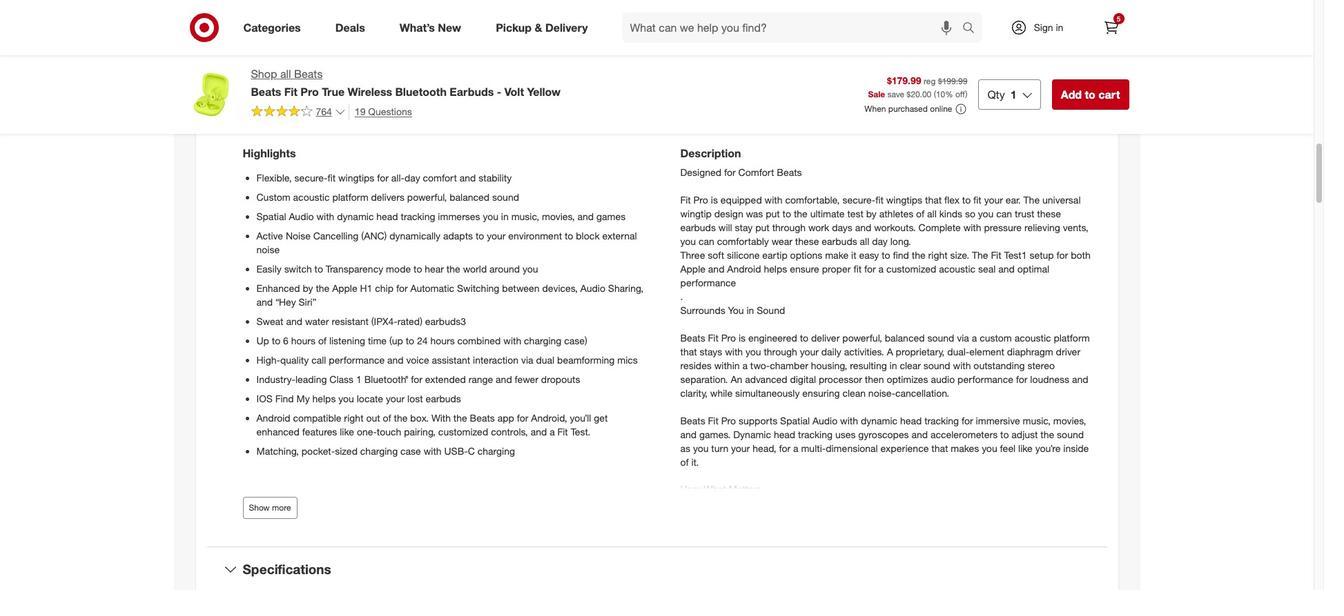Task type: vqa. For each thing, say whether or not it's contained in the screenshot.
clean.
no



Task type: describe. For each thing, give the bounding box(es) containing it.
of inside fit pro is equipped with comfortable, secure-fit wingtips that flex to fit your ear. the universal wingtip design was put to the ultimate test by athletes of all kinds so you can trust these earbuds will stay put through work days and workouts. complete with pressure relieving vents, you can comfortably wear these earbuds all day long. three soft silicone eartip options make it easy to find the right size. the fit test1 setup for both apple and android helps ensure proper fit for a customized acoustic seal and optimal performance . surrounds you in sound
[[916, 208, 925, 219]]

2 vertical spatial tracking
[[798, 428, 833, 440]]

for left both
[[1057, 249, 1068, 261]]

app
[[498, 412, 514, 424]]

when purchased online
[[865, 104, 953, 114]]

0 horizontal spatial spatial
[[257, 210, 286, 222]]

noise inside "active noise cancelling (anc) dynamically adapts to your environment to block external noise"
[[286, 230, 311, 242]]

What can we help you find? suggestions appear below search field
[[622, 12, 966, 43]]

leading
[[295, 373, 327, 385]]

inside
[[1064, 442, 1089, 454]]

customized inside the android compatible right out of the box. with the beats app for android, you'll get enhanced features like one-touch pairing, customized controls, and a fit test.
[[438, 426, 488, 438]]

immersive
[[976, 415, 1020, 426]]

beats inside the beats fit pro supports spatial audio with dynamic head tracking for immersive music, movies, and games. dynamic head tracking uses gyroscopes and accelerometers to adjust the sound as you turn your head, for a multi-dimensional experience that makes you feel like you're inside of it.
[[681, 415, 706, 426]]

you up "continuously"
[[941, 511, 956, 523]]

sound up dual-
[[928, 332, 955, 344]]

sound up mode.
[[811, 539, 837, 551]]

a inside the android compatible right out of the box. with the beats app for android, you'll get enhanced features like one-touch pairing, customized controls, and a fit test.
[[550, 426, 555, 438]]

through inside fit pro is equipped with comfortable, secure-fit wingtips that flex to fit your ear. the universal wingtip design was put to the ultimate test by athletes of all kinds so you can trust these earbuds will stay put through work days and workouts. complete with pressure relieving vents, you can comfortably wear these earbuds all day long. three soft silicone eartip options make it easy to find the right size. the fit test1 setup for both apple and android helps ensure proper fit for a customized acoustic seal and optimal performance . surrounds you in sound
[[772, 221, 806, 233]]

1 horizontal spatial the
[[972, 249, 988, 261]]

beamforming
[[557, 354, 615, 366]]

with inside the beats fit pro supports spatial audio with dynamic head tracking for immersive music, movies, and games. dynamic head tracking uses gyroscopes and accelerometers to adjust the sound as you turn your head, for a multi-dimensional experience that makes you feel like you're inside of it.
[[840, 415, 858, 426]]

with two distinct listening modes, you are in control of what you hear. fully adaptive active noise cancelling (anc) uses real-time audio calibration to continuously pinpoint unwanted external sounds and optimize sound output. when you need to be aware of your surroundings, easily switch to transparency mode. the external-facing microphones capture environmental and ambient sound around you to mix in with your music. now, you can always choose the listening mode that fits your needs.
[[681, 511, 1089, 590]]

dimensional
[[826, 442, 878, 454]]

add to cart
[[1061, 88, 1120, 101]]

fit up so
[[974, 194, 982, 206]]

need
[[919, 539, 941, 551]]

devices,
[[542, 282, 578, 294]]

1 vertical spatial tracking
[[925, 415, 959, 426]]

0 vertical spatial balanced
[[450, 191, 490, 203]]

in right are at the bottom of the page
[[863, 511, 871, 523]]

surroundings,
[[1030, 539, 1089, 551]]

workouts.
[[874, 221, 916, 233]]

you up 'between'
[[523, 263, 538, 275]]

the inside the with two distinct listening modes, you are in control of what you hear. fully adaptive active noise cancelling (anc) uses real-time audio calibration to continuously pinpoint unwanted external sounds and optimize sound output. when you need to be aware of your surroundings, easily switch to transparency mode. the external-facing microphones capture environmental and ambient sound around you to mix in with your music. now, you can always choose the listening mode that fits your needs.
[[839, 553, 855, 564]]

fit down it
[[854, 263, 862, 275]]

the right find
[[912, 249, 926, 261]]

2 vertical spatial all
[[860, 235, 870, 247]]

easily switch to transparency mode to hear the world around you
[[257, 263, 538, 275]]

fit right flexible,
[[328, 172, 336, 184]]

fit up seal
[[991, 249, 1002, 261]]

your right fits
[[782, 580, 800, 590]]

in right mix
[[848, 566, 855, 578]]

options
[[790, 249, 823, 261]]

athletes
[[880, 208, 914, 219]]

comfort
[[423, 172, 457, 184]]

for down voice
[[411, 373, 423, 385]]

you up facing
[[901, 539, 917, 551]]

pairing,
[[404, 426, 436, 438]]

beats right the comfort
[[777, 166, 802, 178]]

qty
[[988, 88, 1005, 101]]

sweat
[[257, 315, 283, 327]]

of up capture in the right bottom of the page
[[997, 539, 1006, 551]]

and down easily
[[681, 566, 697, 578]]

up
[[257, 335, 269, 346]]

make
[[825, 249, 849, 261]]

0 vertical spatial 1
[[1011, 88, 1017, 101]]

of left what in the right of the page
[[906, 511, 914, 523]]

microphones
[[926, 553, 982, 564]]

with down 'custom acoustic platform delivers powerful, balanced sound'
[[317, 210, 334, 222]]

your down 'external-'
[[878, 566, 897, 578]]

work
[[809, 221, 830, 233]]

complete
[[919, 221, 961, 233]]

that inside the beats fit pro supports spatial audio with dynamic head tracking for immersive music, movies, and games. dynamic head tracking uses gyroscopes and accelerometers to adjust the sound as you turn your head, for a multi-dimensional experience that makes you feel like you're inside of it.
[[932, 442, 948, 454]]

movies, inside the beats fit pro supports spatial audio with dynamic head tracking for immersive music, movies, and games. dynamic head tracking uses gyroscopes and accelerometers to adjust the sound as you turn your head, for a multi-dimensional experience that makes you feel like you're inside of it.
[[1054, 415, 1087, 426]]

fit inside shop all beats beats fit pro true wireless bluetooth earbuds - volt yellow
[[284, 85, 298, 99]]

with up the within
[[725, 346, 743, 357]]

android inside the android compatible right out of the box. with the beats app for android, you'll get enhanced features like one-touch pairing, customized controls, and a fit test.
[[257, 412, 290, 424]]

housing,
[[811, 359, 848, 371]]

sound down stability
[[492, 191, 519, 203]]

and up the 6
[[286, 315, 302, 327]]

daily
[[822, 346, 842, 357]]

test1
[[1004, 249, 1027, 261]]

to left the 6
[[272, 335, 280, 346]]

1 vertical spatial can
[[699, 235, 715, 247]]

what's new
[[400, 20, 461, 34]]

0 horizontal spatial time
[[368, 335, 387, 346]]

both
[[1071, 249, 1091, 261]]

to up wear
[[783, 208, 791, 219]]

0 vertical spatial the
[[1024, 194, 1040, 206]]

performance inside beats fit pro is engineered to deliver powerful, balanced sound via a custom acoustic platform that stays with you through your daily activities. a proprietary, dual-element diaphragm driver resides within a two-chamber housing, resulting in clear sound with outstanding stereo separation. an advanced digital processor then optimizes audio performance for loudness and clarity, while simultaneously ensuring clean noise-cancellation.
[[958, 373, 1014, 385]]

when inside the with two distinct listening modes, you are in control of what you hear. fully adaptive active noise cancelling (anc) uses real-time audio calibration to continuously pinpoint unwanted external sounds and optimize sound output. when you need to be aware of your surroundings, easily switch to transparency mode. the external-facing microphones capture environmental and ambient sound around you to mix in with your music. now, you can always choose the listening mode that fits your needs.
[[873, 539, 898, 551]]

0 vertical spatial music,
[[511, 210, 539, 222]]

and inside beats fit pro is engineered to deliver powerful, balanced sound via a custom acoustic platform that stays with you through your daily activities. a proprietary, dual-element diaphragm driver resides within a two-chamber housing, resulting in clear sound with outstanding stereo separation. an advanced digital processor then optimizes audio performance for loudness and clarity, while simultaneously ensuring clean noise-cancellation.
[[1072, 373, 1089, 385]]

you up it.
[[693, 442, 709, 454]]

acoustic inside beats fit pro is engineered to deliver powerful, balanced sound via a custom acoustic platform that stays with you through your daily activities. a proprietary, dual-element diaphragm driver resides within a two-chamber housing, resulting in clear sound with outstanding stereo separation. an advanced digital processor then optimizes audio performance for loudness and clarity, while simultaneously ensuring clean noise-cancellation.
[[1015, 332, 1051, 344]]

and up block
[[578, 210, 594, 222]]

0 vertical spatial movies,
[[542, 210, 575, 222]]

ios
[[257, 393, 273, 404]]

0 horizontal spatial via
[[521, 354, 533, 366]]

(ipx4-
[[371, 315, 398, 327]]

can inside the with two distinct listening modes, you are in control of what you hear. fully adaptive active noise cancelling (anc) uses real-time audio calibration to continuously pinpoint unwanted external sounds and optimize sound output. when you need to be aware of your surroundings, easily switch to transparency mode. the external-facing microphones capture environmental and ambient sound around you to mix in with your music. now, you can always choose the listening mode that fits your needs.
[[972, 566, 988, 578]]

with down so
[[964, 221, 982, 233]]

$
[[907, 89, 911, 100]]

dynamic inside the beats fit pro supports spatial audio with dynamic head tracking for immersive music, movies, and games. dynamic head tracking uses gyroscopes and accelerometers to adjust the sound as you turn your head, for a multi-dimensional experience that makes you feel like you're inside of it.
[[861, 415, 898, 426]]

helps inside fit pro is equipped with comfortable, secure-fit wingtips that flex to fit your ear. the universal wingtip design was put to the ultimate test by athletes of all kinds so you can trust these earbuds will stay put through work days and workouts. complete with pressure relieving vents, you can comfortably wear these earbuds all day long. three soft silicone eartip options make it easy to find the right size. the fit test1 setup for both apple and android helps ensure proper fit for a customized acoustic seal and optimal performance . surrounds you in sound
[[764, 263, 787, 275]]

and left stability
[[460, 172, 476, 184]]

1 vertical spatial head
[[900, 415, 922, 426]]

deals link
[[324, 12, 382, 43]]

the up usb-
[[454, 412, 467, 424]]

and up experience
[[912, 428, 928, 440]]

to inside beats fit pro is engineered to deliver powerful, balanced sound via a custom acoustic platform that stays with you through your daily activities. a proprietary, dual-element diaphragm driver resides within a two-chamber housing, resulting in clear sound with outstanding stereo separation. an advanced digital processor then optimizes audio performance for loudness and clarity, while simultaneously ensuring clean noise-cancellation.
[[800, 332, 809, 344]]

fit inside the android compatible right out of the box. with the beats app for android, you'll get enhanced features like one-touch pairing, customized controls, and a fit test.
[[558, 426, 568, 438]]

you left feel
[[982, 442, 998, 454]]

to inside the beats fit pro supports spatial audio with dynamic head tracking for immersive music, movies, and games. dynamic head tracking uses gyroscopes and accelerometers to adjust the sound as you turn your head, for a multi-dimensional experience that makes you feel like you're inside of it.
[[1001, 428, 1009, 440]]

0 horizontal spatial platform
[[332, 191, 369, 203]]

sale
[[868, 89, 885, 100]]

what's new link
[[388, 12, 479, 43]]

that inside beats fit pro is engineered to deliver powerful, balanced sound via a custom acoustic platform that stays with you through your daily activities. a proprietary, dual-element diaphragm driver resides within a two-chamber housing, resulting in clear sound with outstanding stereo separation. an advanced digital processor then optimizes audio performance for loudness and clarity, while simultaneously ensuring clean noise-cancellation.
[[681, 346, 697, 357]]

find
[[893, 249, 909, 261]]

to up siri"
[[315, 263, 323, 275]]

like inside the android compatible right out of the box. with the beats app for android, you'll get enhanced features like one-touch pairing, customized controls, and a fit test.
[[340, 426, 354, 438]]

one-
[[357, 426, 377, 438]]

in inside beats fit pro is engineered to deliver powerful, balanced sound via a custom acoustic platform that stays with you through your daily activities. a proprietary, dual-element diaphragm driver resides within a two-chamber housing, resulting in clear sound with outstanding stereo separation. an advanced digital processor then optimizes audio performance for loudness and clarity, while simultaneously ensuring clean noise-cancellation.
[[890, 359, 897, 371]]

2 vertical spatial head
[[774, 428, 796, 440]]

aware
[[969, 539, 995, 551]]

0 vertical spatial tracking
[[401, 210, 435, 222]]

now,
[[930, 566, 951, 578]]

a up element
[[972, 332, 977, 344]]

fit up athletes
[[876, 194, 884, 206]]

c
[[468, 445, 475, 457]]

0 vertical spatial audio
[[289, 210, 314, 222]]

0 vertical spatial wingtips
[[338, 172, 374, 184]]

you right so
[[978, 208, 994, 219]]

$199.99
[[938, 76, 968, 87]]

switch inside the with two distinct listening modes, you are in control of what you hear. fully adaptive active noise cancelling (anc) uses real-time audio calibration to continuously pinpoint unwanted external sounds and optimize sound output. when you need to be aware of your surroundings, easily switch to transparency mode. the external-facing microphones capture environmental and ambient sound around you to mix in with your music. now, you can always choose the listening mode that fits your needs.
[[708, 553, 735, 564]]

for down easy
[[864, 263, 876, 275]]

and down test1
[[999, 263, 1015, 275]]

sound down sounds
[[737, 566, 764, 578]]

needs.
[[803, 580, 832, 590]]

eartip
[[763, 249, 788, 261]]

equipped
[[721, 194, 762, 206]]

audio inside the with two distinct listening modes, you are in control of what you hear. fully adaptive active noise cancelling (anc) uses real-time audio calibration to continuously pinpoint unwanted external sounds and optimize sound output. when you need to be aware of your surroundings, easily switch to transparency mode. the external-facing microphones capture environmental and ambient sound around you to mix in with your music. now, you can always choose the listening mode that fits your needs.
[[848, 525, 872, 537]]

19 questions
[[355, 106, 412, 117]]

continuously
[[934, 525, 988, 537]]

0 vertical spatial around
[[490, 263, 520, 275]]

is inside fit pro is equipped with comfortable, secure-fit wingtips that flex to fit your ear. the universal wingtip design was put to the ultimate test by athletes of all kinds so you can trust these earbuds will stay put through work days and workouts. complete with pressure relieving vents, you can comfortably wear these earbuds all day long. three soft silicone eartip options make it easy to find the right size. the fit test1 setup for both apple and android helps ensure proper fit for a customized acoustic seal and optimal performance . surrounds you in sound
[[711, 194, 718, 206]]

0 horizontal spatial performance
[[329, 354, 385, 366]]

driver
[[1056, 346, 1081, 357]]

and down soft
[[708, 263, 725, 275]]

ambient
[[699, 566, 735, 578]]

the up touch
[[394, 412, 408, 424]]

industry-
[[257, 373, 296, 385]]

your inside "active noise cancelling (anc) dynamically adapts to your environment to block external noise"
[[487, 230, 506, 242]]

and down test
[[855, 221, 872, 233]]

you left are at the bottom of the page
[[828, 511, 844, 523]]

choose
[[1023, 566, 1054, 578]]

gyroscopes
[[859, 428, 909, 440]]

of inside the android compatible right out of the box. with the beats app for android, you'll get enhanced features like one-touch pairing, customized controls, and a fit test.
[[383, 412, 391, 424]]

customized inside fit pro is equipped with comfortable, secure-fit wingtips that flex to fit your ear. the universal wingtip design was put to the ultimate test by athletes of all kinds so you can trust these earbuds will stay put through work days and workouts. complete with pressure relieving vents, you can comfortably wear these earbuds all day long. three soft silicone eartip options make it easy to find the right size. the fit test1 setup for both apple and android helps ensure proper fit for a customized acoustic seal and optimal performance . surrounds you in sound
[[887, 263, 937, 275]]

purchased
[[889, 104, 928, 114]]

to left find
[[882, 249, 890, 261]]

h1
[[360, 282, 372, 294]]

with up interaction
[[504, 335, 521, 346]]

for left the comfort
[[724, 166, 736, 178]]

pro inside beats fit pro is engineered to deliver powerful, balanced sound via a custom acoustic platform that stays with you through your daily activities. a proprietary, dual-element diaphragm driver resides within a two-chamber housing, resulting in clear sound with outstanding stereo separation. an advanced digital processor then optimizes audio performance for loudness and clarity, while simultaneously ensuring clean noise-cancellation.
[[721, 332, 736, 344]]

0 vertical spatial acoustic
[[293, 191, 330, 203]]

and down (up
[[387, 354, 404, 366]]

clarity,
[[681, 387, 708, 399]]

of up call on the bottom left
[[318, 335, 327, 346]]

you inside beats fit pro is engineered to deliver powerful, balanced sound via a custom acoustic platform that stays with you through your daily activities. a proprietary, dual-element diaphragm driver resides within a two-chamber housing, resulting in clear sound with outstanding stereo separation. an advanced digital processor then optimizes audio performance for loudness and clarity, while simultaneously ensuring clean noise-cancellation.
[[746, 346, 761, 357]]

0 horizontal spatial mode
[[386, 263, 411, 275]]

of inside the beats fit pro supports spatial audio with dynamic head tracking for immersive music, movies, and games. dynamic head tracking uses gyroscopes and accelerometers to adjust the sound as you turn your head, for a multi-dimensional experience that makes you feel like you're inside of it.
[[681, 456, 689, 468]]

day inside fit pro is equipped with comfortable, secure-fit wingtips that flex to fit your ear. the universal wingtip design was put to the ultimate test by athletes of all kinds so you can trust these earbuds will stay put through work days and workouts. complete with pressure relieving vents, you can comfortably wear these earbuds all day long. three soft silicone eartip options make it easy to find the right size. the fit test1 setup for both apple and android helps ensure proper fit for a customized acoustic seal and optimal performance . surrounds you in sound
[[872, 235, 888, 247]]

1 horizontal spatial charging
[[478, 445, 515, 457]]

makes
[[951, 442, 979, 454]]

to left 24 in the left of the page
[[406, 335, 414, 346]]

1 vertical spatial put
[[756, 221, 770, 233]]

0 vertical spatial can
[[997, 208, 1012, 219]]

cancellation.
[[896, 387, 950, 399]]

0 horizontal spatial helps
[[312, 393, 336, 404]]

the right the hear
[[447, 263, 460, 275]]

noise inside the with two distinct listening modes, you are in control of what you hear. fully adaptive active noise cancelling (anc) uses real-time audio calibration to continuously pinpoint unwanted external sounds and optimize sound output. when you need to be aware of your surroundings, easily switch to transparency mode. the external-facing microphones capture environmental and ambient sound around you to mix in with your music. now, you can always choose the listening mode that fits your needs.
[[681, 525, 705, 537]]

enhanced by the apple h1 chip for automatic switching between devices, audio sharing, and "hey siri"
[[257, 282, 644, 308]]

2 horizontal spatial charging
[[524, 335, 562, 346]]

relieving
[[1025, 221, 1061, 233]]

2 hours from the left
[[430, 335, 455, 346]]

with right case
[[424, 445, 442, 457]]

0 vertical spatial switch
[[284, 263, 312, 275]]

custom
[[980, 332, 1012, 344]]

0 horizontal spatial transparency
[[326, 263, 383, 275]]

and down interaction
[[496, 373, 512, 385]]

around inside the with two distinct listening modes, you are in control of what you hear. fully adaptive active noise cancelling (anc) uses real-time audio calibration to continuously pinpoint unwanted external sounds and optimize sound output. when you need to be aware of your surroundings, easily switch to transparency mode. the external-facing microphones capture environmental and ambient sound around you to mix in with your music. now, you can always choose the listening mode that fits your needs.
[[767, 566, 797, 578]]

to down what in the right of the page
[[922, 525, 931, 537]]

range
[[469, 373, 493, 385]]

with inside the with two distinct listening modes, you are in control of what you hear. fully adaptive active noise cancelling (anc) uses real-time audio calibration to continuously pinpoint unwanted external sounds and optimize sound output. when you need to be aware of your surroundings, easily switch to transparency mode. the external-facing microphones capture environmental and ambient sound around you to mix in with your music. now, you can always choose the listening mode that fits your needs.
[[681, 511, 700, 523]]

search
[[956, 22, 989, 36]]

1 vertical spatial these
[[795, 235, 819, 247]]

immerses
[[438, 210, 480, 222]]

while
[[710, 387, 733, 399]]

diaphragm
[[1007, 346, 1054, 357]]

(up
[[389, 335, 403, 346]]

in up environment
[[501, 210, 509, 222]]

beats inside the android compatible right out of the box. with the beats app for android, you'll get enhanced features like one-touch pairing, customized controls, and a fit test.
[[470, 412, 495, 424]]

automatic
[[410, 282, 454, 294]]

fit up "wingtip"
[[681, 194, 691, 206]]

controls,
[[491, 426, 528, 438]]

multi-
[[801, 442, 826, 454]]

easily
[[681, 553, 705, 564]]

0 horizontal spatial listening
[[329, 335, 365, 346]]

image of beats fit pro true wireless bluetooth earbuds - volt yellow image
[[185, 66, 240, 122]]

the down comfortable,
[[794, 208, 808, 219]]

all inside shop all beats beats fit pro true wireless bluetooth earbuds - volt yellow
[[280, 67, 291, 81]]

bluetooth®
[[364, 373, 408, 385]]

clear
[[900, 359, 921, 371]]

questions
[[368, 106, 412, 117]]

with down dual-
[[953, 359, 971, 371]]

to down sounds
[[738, 553, 747, 564]]

a inside the beats fit pro supports spatial audio with dynamic head tracking for immersive music, movies, and games. dynamic head tracking uses gyroscopes and accelerometers to adjust the sound as you turn your head, for a multi-dimensional experience that makes you feel like you're inside of it.
[[793, 442, 799, 454]]

you right immerses
[[483, 210, 499, 222]]

balanced inside beats fit pro is engineered to deliver powerful, balanced sound via a custom acoustic platform that stays with you through your daily activities. a proprietary, dual-element diaphragm driver resides within a two-chamber housing, resulting in clear sound with outstanding stereo separation. an advanced digital processor then optimizes audio performance for loudness and clarity, while simultaneously ensuring clean noise-cancellation.
[[885, 332, 925, 344]]

sound down proprietary,
[[924, 359, 951, 371]]

your inside fit pro is equipped with comfortable, secure-fit wingtips that flex to fit your ear. the universal wingtip design was put to the ultimate test by athletes of all kinds so you can trust these earbuds will stay put through work days and workouts. complete with pressure relieving vents, you can comfortably wear these earbuds all day long. three soft silicone eartip options make it easy to find the right size. the fit test1 setup for both apple and android helps ensure proper fit for a customized acoustic seal and optimal performance . surrounds you in sound
[[984, 194, 1003, 206]]

you
[[728, 304, 744, 316]]

"hey
[[276, 296, 296, 308]]

optimizes
[[887, 373, 928, 385]]

1 vertical spatial 1
[[356, 373, 362, 385]]

2 horizontal spatial earbuds
[[822, 235, 857, 247]]

sound inside the beats fit pro supports spatial audio with dynamic head tracking for immersive music, movies, and games. dynamic head tracking uses gyroscopes and accelerometers to adjust the sound as you turn your head, for a multi-dimensional experience that makes you feel like you're inside of it.
[[1057, 428, 1084, 440]]

0 horizontal spatial charging
[[360, 445, 398, 457]]

to left be
[[944, 539, 953, 551]]

you down 'microphones'
[[954, 566, 970, 578]]

cancelling inside "active noise cancelling (anc) dynamically adapts to your environment to block external noise"
[[313, 230, 359, 242]]

design
[[715, 208, 743, 219]]

feel
[[1000, 442, 1016, 454]]

external-
[[858, 553, 897, 564]]

dual
[[536, 354, 555, 366]]

in right the 'sign'
[[1056, 21, 1064, 33]]

test.
[[571, 426, 591, 438]]

sign
[[1034, 21, 1053, 33]]

beats up true
[[294, 67, 323, 81]]

to up so
[[962, 194, 971, 206]]

(
[[934, 89, 936, 100]]

and up as
[[681, 428, 697, 440]]

to left block
[[565, 230, 573, 242]]

games
[[597, 210, 626, 222]]

mix
[[829, 566, 845, 578]]

audio inside enhanced by the apple h1 chip for automatic switching between devices, audio sharing, and "hey siri"
[[581, 282, 606, 294]]

optimize
[[771, 539, 808, 551]]

block
[[576, 230, 600, 242]]

0 horizontal spatial secure-
[[295, 172, 328, 184]]

0 vertical spatial put
[[766, 208, 780, 219]]

secure- inside fit pro is equipped with comfortable, secure-fit wingtips that flex to fit your ear. the universal wingtip design was put to the ultimate test by athletes of all kinds so you can trust these earbuds will stay put through work days and workouts. complete with pressure relieving vents, you can comfortably wear these earbuds all day long. three soft silicone eartip options make it easy to find the right size. the fit test1 setup for both apple and android helps ensure proper fit for a customized acoustic seal and optimal performance . surrounds you in sound
[[843, 194, 876, 206]]



Task type: locate. For each thing, give the bounding box(es) containing it.
usb-
[[444, 445, 468, 457]]

1 horizontal spatial noise
[[681, 525, 705, 537]]

with inside the with two distinct listening modes, you are in control of what you hear. fully adaptive active noise cancelling (anc) uses real-time audio calibration to continuously pinpoint unwanted external sounds and optimize sound output. when you need to be aware of your surroundings, easily switch to transparency mode. the external-facing microphones capture environmental and ambient sound around you to mix in with your music. now, you can always choose the listening mode that fits your needs.
[[858, 566, 876, 578]]

0 horizontal spatial head
[[377, 210, 398, 222]]

platform left delivers
[[332, 191, 369, 203]]

for left the all-
[[377, 172, 389, 184]]

transparency up h1
[[326, 263, 383, 275]]

spatial inside the beats fit pro supports spatial audio with dynamic head tracking for immersive music, movies, and games. dynamic head tracking uses gyroscopes and accelerometers to adjust the sound as you turn your head, for a multi-dimensional experience that makes you feel like you're inside of it.
[[780, 415, 810, 426]]

unwanted
[[1029, 525, 1071, 537]]

uses for real-
[[784, 525, 805, 537]]

up to 6 hours of listening time (up to 24 hours combined with charging case)
[[257, 335, 588, 346]]

helps up compatible
[[312, 393, 336, 404]]

noise
[[286, 230, 311, 242], [681, 525, 705, 537]]

mode
[[386, 263, 411, 275], [719, 580, 744, 590]]

save
[[888, 89, 905, 100]]

1 horizontal spatial all
[[860, 235, 870, 247]]

0 horizontal spatial active
[[257, 230, 283, 242]]

2 horizontal spatial performance
[[958, 373, 1014, 385]]

comfort
[[739, 166, 774, 178]]

pro inside the beats fit pro supports spatial audio with dynamic head tracking for immersive music, movies, and games. dynamic head tracking uses gyroscopes and accelerometers to adjust the sound as you turn your head, for a multi-dimensional experience that makes you feel like you're inside of it.
[[721, 415, 736, 426]]

all up complete
[[927, 208, 937, 219]]

world
[[463, 263, 487, 275]]

fit inside beats fit pro is engineered to deliver powerful, balanced sound via a custom acoustic platform that stays with you through your daily activities. a proprietary, dual-element diaphragm driver resides within a two-chamber housing, resulting in clear sound with outstanding stereo separation. an advanced digital processor then optimizes audio performance for loudness and clarity, while simultaneously ensuring clean noise-cancellation.
[[708, 332, 719, 344]]

to left the hear
[[414, 263, 422, 275]]

2 horizontal spatial can
[[997, 208, 1012, 219]]

pocket-
[[302, 445, 335, 457]]

active up unwanted
[[1044, 511, 1071, 523]]

sound up "inside"
[[1057, 428, 1084, 440]]

1 vertical spatial movies,
[[1054, 415, 1087, 426]]

0 horizontal spatial audio
[[289, 210, 314, 222]]

0 horizontal spatial acoustic
[[293, 191, 330, 203]]

1 vertical spatial external
[[681, 539, 715, 551]]

your inside beats fit pro is engineered to deliver powerful, balanced sound via a custom acoustic platform that stays with you through your daily activities. a proprietary, dual-element diaphragm driver resides within a two-chamber housing, resulting in clear sound with outstanding stereo separation. an advanced digital processor then optimizes audio performance for loudness and clarity, while simultaneously ensuring clean noise-cancellation.
[[800, 346, 819, 357]]

1 hours from the left
[[291, 335, 316, 346]]

1 horizontal spatial secure-
[[843, 194, 876, 206]]

uses inside the with two distinct listening modes, you are in control of what you hear. fully adaptive active noise cancelling (anc) uses real-time audio calibration to continuously pinpoint unwanted external sounds and optimize sound output. when you need to be aware of your surroundings, easily switch to transparency mode. the external-facing microphones capture environmental and ambient sound around you to mix in with your music. now, you can always choose the listening mode that fits your needs.
[[784, 525, 805, 537]]

tracking up multi-
[[798, 428, 833, 440]]

0 horizontal spatial earbuds
[[426, 393, 461, 404]]

is inside beats fit pro is engineered to deliver powerful, balanced sound via a custom acoustic platform that stays with you through your daily activities. a proprietary, dual-element diaphragm driver resides within a two-chamber housing, resulting in clear sound with outstanding stereo separation. an advanced digital processor then optimizes audio performance for loudness and clarity, while simultaneously ensuring clean noise-cancellation.
[[739, 332, 746, 344]]

charging down touch
[[360, 445, 398, 457]]

with right equipped
[[765, 194, 783, 206]]

transparency inside the with two distinct listening modes, you are in control of what you hear. fully adaptive active noise cancelling (anc) uses real-time audio calibration to continuously pinpoint unwanted external sounds and optimize sound output. when you need to be aware of your surroundings, easily switch to transparency mode. the external-facing microphones capture environmental and ambient sound around you to mix in with your music. now, you can always choose the listening mode that fits your needs.
[[749, 553, 807, 564]]

hear.
[[959, 511, 979, 523]]

the up siri"
[[316, 282, 330, 294]]

10
[[936, 89, 945, 100]]

apple down three
[[681, 263, 706, 275]]

two-
[[750, 359, 770, 371]]

hear
[[425, 263, 444, 275]]

the inside the with two distinct listening modes, you are in control of what you hear. fully adaptive active noise cancelling (anc) uses real-time audio calibration to continuously pinpoint unwanted external sounds and optimize sound output. when you need to be aware of your surroundings, easily switch to transparency mode. the external-facing microphones capture environmental and ambient sound around you to mix in with your music. now, you can always choose the listening mode that fits your needs.
[[1057, 566, 1071, 578]]

1 horizontal spatial 1
[[1011, 88, 1017, 101]]

volt
[[505, 85, 524, 99]]

movies, up "inside"
[[1054, 415, 1087, 426]]

through inside beats fit pro is engineered to deliver powerful, balanced sound via a custom acoustic platform that stays with you through your daily activities. a proprietary, dual-element diaphragm driver resides within a two-chamber housing, resulting in clear sound with outstanding stereo separation. an advanced digital processor then optimizes audio performance for loudness and clarity, while simultaneously ensuring clean noise-cancellation.
[[764, 346, 797, 357]]

android inside fit pro is equipped with comfortable, secure-fit wingtips that flex to fit your ear. the universal wingtip design was put to the ultimate test by athletes of all kinds so you can trust these earbuds will stay put through work days and workouts. complete with pressure relieving vents, you can comfortably wear these earbuds all day long. three soft silicone eartip options make it easy to find the right size. the fit test1 setup for both apple and android helps ensure proper fit for a customized acoustic seal and optimal performance . surrounds you in sound
[[727, 263, 761, 275]]

enhanced
[[257, 426, 300, 438]]

(anc) inside "active noise cancelling (anc) dynamically adapts to your environment to block external noise"
[[361, 230, 387, 242]]

1 horizontal spatial listening
[[681, 580, 716, 590]]

0 horizontal spatial powerful,
[[407, 191, 447, 203]]

1 horizontal spatial via
[[957, 332, 969, 344]]

you down the class
[[339, 393, 354, 404]]

0 horizontal spatial music,
[[511, 210, 539, 222]]

1 vertical spatial is
[[739, 332, 746, 344]]

0 horizontal spatial 1
[[356, 373, 362, 385]]

stays
[[700, 346, 722, 357]]

long.
[[891, 235, 911, 247]]

audio
[[931, 373, 955, 385], [848, 525, 872, 537]]

in inside fit pro is equipped with comfortable, secure-fit wingtips that flex to fit your ear. the universal wingtip design was put to the ultimate test by athletes of all kinds so you can trust these earbuds will stay put through work days and workouts. complete with pressure relieving vents, you can comfortably wear these earbuds all day long. three soft silicone eartip options make it easy to find the right size. the fit test1 setup for both apple and android helps ensure proper fit for a customized acoustic seal and optimal performance . surrounds you in sound
[[747, 304, 754, 316]]

tracking up dynamically
[[401, 210, 435, 222]]

1 vertical spatial cancelling
[[708, 525, 753, 537]]

matching, pocket-sized charging case with usb-c charging
[[257, 445, 515, 457]]

setup
[[1030, 249, 1054, 261]]

these
[[1037, 208, 1061, 219], [795, 235, 819, 247]]

uses for gyroscopes
[[835, 428, 856, 440]]

0 horizontal spatial right
[[344, 412, 364, 424]]

fit up stays
[[708, 332, 719, 344]]

0 horizontal spatial by
[[303, 282, 313, 294]]

to left deliver
[[800, 332, 809, 344]]

day left comfort at the left top of page
[[405, 172, 420, 184]]

2 vertical spatial can
[[972, 566, 988, 578]]

like down adjust
[[1019, 442, 1033, 454]]

2 horizontal spatial all
[[927, 208, 937, 219]]

1 vertical spatial listening
[[755, 511, 791, 523]]

show more
[[249, 503, 291, 513]]

earbuds up the make
[[822, 235, 857, 247]]

a left multi-
[[793, 442, 799, 454]]

&
[[535, 20, 542, 34]]

0 vertical spatial head
[[377, 210, 398, 222]]

1 vertical spatial switch
[[708, 553, 735, 564]]

wear
[[772, 235, 793, 247]]

time left (up
[[368, 335, 387, 346]]

0 horizontal spatial day
[[405, 172, 420, 184]]

1 horizontal spatial earbuds
[[681, 221, 716, 233]]

1 horizontal spatial can
[[972, 566, 988, 578]]

spatial
[[257, 210, 286, 222], [780, 415, 810, 426]]

environmental
[[1020, 553, 1081, 564]]

cancelling up sounds
[[708, 525, 753, 537]]

trust
[[1015, 208, 1035, 219]]

19
[[355, 106, 366, 117]]

a
[[887, 346, 893, 357]]

audio inside the beats fit pro supports spatial audio with dynamic head tracking for immersive music, movies, and games. dynamic head tracking uses gyroscopes and accelerometers to adjust the sound as you turn your head, for a multi-dimensional experience that makes you feel like you're inside of it.
[[813, 415, 838, 426]]

1 horizontal spatial hours
[[430, 335, 455, 346]]

performance inside fit pro is equipped with comfortable, secure-fit wingtips that flex to fit your ear. the universal wingtip design was put to the ultimate test by athletes of all kinds so you can trust these earbuds will stay put through work days and workouts. complete with pressure relieving vents, you can comfortably wear these earbuds all day long. three soft silicone eartip options make it easy to find the right size. the fit test1 setup for both apple and android helps ensure proper fit for a customized acoustic seal and optimal performance . surrounds you in sound
[[681, 277, 736, 288]]

you up three
[[681, 235, 696, 247]]

switch up ambient
[[708, 553, 735, 564]]

1 vertical spatial when
[[873, 539, 898, 551]]

pinpoint
[[991, 525, 1026, 537]]

of left it.
[[681, 456, 689, 468]]

you up the two-
[[746, 346, 761, 357]]

can up pressure
[[997, 208, 1012, 219]]

1 horizontal spatial audio
[[581, 282, 606, 294]]

pickup & delivery link
[[484, 12, 605, 43]]

it.
[[692, 456, 699, 468]]

0 horizontal spatial audio
[[848, 525, 872, 537]]

specifications button
[[207, 548, 1107, 590]]

0 horizontal spatial like
[[340, 426, 354, 438]]

1 vertical spatial transparency
[[749, 553, 807, 564]]

1 vertical spatial mode
[[719, 580, 744, 590]]

0 vertical spatial when
[[865, 104, 886, 114]]

and right sounds
[[752, 539, 768, 551]]

these up options
[[795, 235, 819, 247]]

0 vertical spatial with
[[432, 412, 451, 424]]

to right "add"
[[1085, 88, 1096, 101]]

rated)
[[398, 315, 423, 327]]

beats left 'app' on the left of page
[[470, 412, 495, 424]]

1 vertical spatial active
[[1044, 511, 1071, 523]]

1 horizontal spatial around
[[767, 566, 797, 578]]

audio inside beats fit pro is engineered to deliver powerful, balanced sound via a custom acoustic platform that stays with you through your daily activities. a proprietary, dual-element diaphragm driver resides within a two-chamber housing, resulting in clear sound with outstanding stereo separation. an advanced digital processor then optimizes audio performance for loudness and clarity, while simultaneously ensuring clean noise-cancellation.
[[931, 373, 955, 385]]

1 horizontal spatial dynamic
[[861, 415, 898, 426]]

0 horizontal spatial dynamic
[[337, 210, 374, 222]]

the
[[794, 208, 808, 219], [912, 249, 926, 261], [447, 263, 460, 275], [316, 282, 330, 294], [394, 412, 408, 424], [454, 412, 467, 424], [1041, 428, 1055, 440], [1057, 566, 1071, 578]]

facing
[[897, 553, 923, 564]]

0 horizontal spatial with
[[432, 412, 451, 424]]

stability
[[479, 172, 512, 184]]

1 horizontal spatial like
[[1019, 442, 1033, 454]]

1 horizontal spatial right
[[928, 249, 948, 261]]

1 vertical spatial via
[[521, 354, 533, 366]]

1 vertical spatial acoustic
[[939, 263, 976, 275]]

pro up stays
[[721, 332, 736, 344]]

and down android, at bottom left
[[531, 426, 547, 438]]

1 horizontal spatial active
[[1044, 511, 1071, 523]]

for right head,
[[779, 442, 791, 454]]

for down stereo on the bottom right
[[1016, 373, 1028, 385]]

active inside the with two distinct listening modes, you are in control of what you hear. fully adaptive active noise cancelling (anc) uses real-time audio calibration to continuously pinpoint unwanted external sounds and optimize sound output. when you need to be aware of your surroundings, easily switch to transparency mode. the external-facing microphones capture environmental and ambient sound around you to mix in with your music. now, you can always choose the listening mode that fits your needs.
[[1044, 511, 1071, 523]]

your left lost
[[386, 393, 405, 404]]

active up noise
[[257, 230, 283, 242]]

easy
[[859, 249, 879, 261]]

cancelling inside the with two distinct listening modes, you are in control of what you hear. fully adaptive active noise cancelling (anc) uses real-time audio calibration to continuously pinpoint unwanted external sounds and optimize sound output. when you need to be aware of your surroundings, easily switch to transparency mode. the external-facing microphones capture environmental and ambient sound around you to mix in with your music. now, you can always choose the listening mode that fits your needs.
[[708, 525, 753, 537]]

(anc) inside the with two distinct listening modes, you are in control of what you hear. fully adaptive active noise cancelling (anc) uses real-time audio calibration to continuously pinpoint unwanted external sounds and optimize sound output. when you need to be aware of your surroundings, easily switch to transparency mode. the external-facing microphones capture environmental and ambient sound around you to mix in with your music. now, you can always choose the listening mode that fits your needs.
[[756, 525, 782, 537]]

0 horizontal spatial uses
[[784, 525, 805, 537]]

audio left sharing,
[[581, 282, 606, 294]]

sweat and water resistant (ipx4-rated) earbuds3
[[257, 315, 466, 327]]

high-quality call performance and voice assistant interaction via dual beamforming mics
[[257, 354, 638, 366]]

processor
[[819, 373, 862, 385]]

audio up cancellation.
[[931, 373, 955, 385]]

1 horizontal spatial movies,
[[1054, 415, 1087, 426]]

you up the needs.
[[800, 566, 815, 578]]

android down silicone
[[727, 263, 761, 275]]

1 vertical spatial performance
[[329, 354, 385, 366]]

0 vertical spatial day
[[405, 172, 420, 184]]

to inside button
[[1085, 88, 1096, 101]]

0 horizontal spatial movies,
[[542, 210, 575, 222]]

for right 'app' on the left of page
[[517, 412, 529, 424]]

0 vertical spatial dynamic
[[337, 210, 374, 222]]

bluetooth
[[395, 85, 447, 99]]

when down sale
[[865, 104, 886, 114]]

supports
[[739, 415, 778, 426]]

deliver
[[811, 332, 840, 344]]

%
[[945, 89, 953, 100]]

1 horizontal spatial spatial
[[780, 415, 810, 426]]

0 horizontal spatial all
[[280, 67, 291, 81]]

0 vertical spatial customized
[[887, 263, 937, 275]]

1 vertical spatial uses
[[784, 525, 805, 537]]

apple inside enhanced by the apple h1 chip for automatic switching between devices, audio sharing, and "hey siri"
[[332, 282, 357, 294]]

put down the was on the top right of the page
[[756, 221, 770, 233]]

earbuds down 'extended'
[[426, 393, 461, 404]]

with inside the android compatible right out of the box. with the beats app for android, you'll get enhanced features like one-touch pairing, customized controls, and a fit test.
[[432, 412, 451, 424]]

1 horizontal spatial (anc)
[[756, 525, 782, 537]]

and inside enhanced by the apple h1 chip for automatic switching between devices, audio sharing, and "hey siri"
[[257, 296, 273, 308]]

apple inside fit pro is equipped with comfortable, secure-fit wingtips that flex to fit your ear. the universal wingtip design was put to the ultimate test by athletes of all kinds so you can trust these earbuds will stay put through work days and workouts. complete with pressure relieving vents, you can comfortably wear these earbuds all day long. three soft silicone eartip options make it easy to find the right size. the fit test1 setup for both apple and android helps ensure proper fit for a customized acoustic seal and optimal performance . surrounds you in sound
[[681, 263, 706, 275]]

beats up stays
[[681, 332, 706, 344]]

music,
[[511, 210, 539, 222], [1023, 415, 1051, 426]]

to right adapts
[[476, 230, 484, 242]]

these up the relieving
[[1037, 208, 1061, 219]]

0 horizontal spatial (anc)
[[361, 230, 387, 242]]

wingtips up 'custom acoustic platform delivers powerful, balanced sound'
[[338, 172, 374, 184]]

listening down resistant
[[329, 335, 365, 346]]

all-
[[391, 172, 405, 184]]

a inside fit pro is equipped with comfortable, secure-fit wingtips that flex to fit your ear. the universal wingtip design was put to the ultimate test by athletes of all kinds so you can trust these earbuds will stay put through work days and workouts. complete with pressure relieving vents, you can comfortably wear these earbuds all day long. three soft silicone eartip options make it easy to find the right size. the fit test1 setup for both apple and android helps ensure proper fit for a customized acoustic seal and optimal performance . surrounds you in sound
[[879, 263, 884, 275]]

always
[[991, 566, 1020, 578]]

1 vertical spatial platform
[[1054, 332, 1090, 344]]

by inside fit pro is equipped with comfortable, secure-fit wingtips that flex to fit your ear. the universal wingtip design was put to the ultimate test by athletes of all kinds so you can trust these earbuds will stay put through work days and workouts. complete with pressure relieving vents, you can comfortably wear these earbuds all day long. three soft silicone eartip options make it easy to find the right size. the fit test1 setup for both apple and android helps ensure proper fit for a customized acoustic seal and optimal performance . surrounds you in sound
[[866, 208, 877, 219]]

customized up usb-
[[438, 426, 488, 438]]

pro up "games."
[[721, 415, 736, 426]]

add to cart button
[[1052, 79, 1129, 110]]

like up "sized"
[[340, 426, 354, 438]]

ensure
[[790, 263, 820, 275]]

soft
[[708, 249, 725, 261]]

quality
[[280, 354, 309, 366]]

0 vertical spatial is
[[711, 194, 718, 206]]

resides
[[681, 359, 712, 371]]

designed for comfort beats
[[681, 166, 802, 178]]

hours
[[291, 335, 316, 346], [430, 335, 455, 346]]

0 vertical spatial secure-
[[295, 172, 328, 184]]

0 vertical spatial android
[[727, 263, 761, 275]]

earbuds down "wingtip"
[[681, 221, 716, 233]]

universal
[[1043, 194, 1081, 206]]

what's
[[400, 20, 435, 34]]

noise down two
[[681, 525, 705, 537]]

1 vertical spatial spatial
[[780, 415, 810, 426]]

two
[[702, 511, 718, 523]]

noise-
[[869, 387, 896, 399]]

uses inside the beats fit pro supports spatial audio with dynamic head tracking for immersive music, movies, and games. dynamic head tracking uses gyroscopes and accelerometers to adjust the sound as you turn your head, for a multi-dimensional experience that makes you feel like you're inside of it.
[[835, 428, 856, 440]]

the down output.
[[839, 553, 855, 564]]

0 vertical spatial earbuds
[[681, 221, 716, 233]]

environment
[[508, 230, 562, 242]]

acoustic inside fit pro is equipped with comfortable, secure-fit wingtips that flex to fit your ear. the universal wingtip design was put to the ultimate test by athletes of all kinds so you can trust these earbuds will stay put through work days and workouts. complete with pressure relieving vents, you can comfortably wear these earbuds all day long. three soft silicone eartip options make it easy to find the right size. the fit test1 setup for both apple and android helps ensure proper fit for a customized acoustic seal and optimal performance . surrounds you in sound
[[939, 263, 976, 275]]

beats inside beats fit pro is engineered to deliver powerful, balanced sound via a custom acoustic platform that stays with you through your daily activities. a proprietary, dual-element diaphragm driver resides within a two-chamber housing, resulting in clear sound with outstanding stereo separation. an advanced digital processor then optimizes audio performance for loudness and clarity, while simultaneously ensuring clean noise-cancellation.
[[681, 332, 706, 344]]

it
[[851, 249, 857, 261]]

music, up environment
[[511, 210, 539, 222]]

external inside "active noise cancelling (anc) dynamically adapts to your environment to block external noise"
[[602, 230, 637, 242]]

performance up the class
[[329, 354, 385, 366]]

pro inside fit pro is equipped with comfortable, secure-fit wingtips that flex to fit your ear. the universal wingtip design was put to the ultimate test by athletes of all kinds so you can trust these earbuds will stay put through work days and workouts. complete with pressure relieving vents, you can comfortably wear these earbuds all day long. three soft silicone eartip options make it easy to find the right size. the fit test1 setup for both apple and android helps ensure proper fit for a customized acoustic seal and optimal performance . surrounds you in sound
[[694, 194, 708, 206]]

powerful, inside beats fit pro is engineered to deliver powerful, balanced sound via a custom acoustic platform that stays with you through your daily activities. a proprietary, dual-element diaphragm driver resides within a two-chamber housing, resulting in clear sound with outstanding stereo separation. an advanced digital processor then optimizes audio performance for loudness and clarity, while simultaneously ensuring clean noise-cancellation.
[[843, 332, 882, 344]]

audio up output.
[[848, 525, 872, 537]]

online
[[930, 104, 953, 114]]

your down the pinpoint on the right bottom of the page
[[1009, 539, 1027, 551]]

via inside beats fit pro is engineered to deliver powerful, balanced sound via a custom acoustic platform that stays with you through your daily activities. a proprietary, dual-element diaphragm driver resides within a two-chamber housing, resulting in clear sound with outstanding stereo separation. an advanced digital processor then optimizes audio performance for loudness and clarity, while simultaneously ensuring clean noise-cancellation.
[[957, 332, 969, 344]]

music, inside the beats fit pro supports spatial audio with dynamic head tracking for immersive music, movies, and games. dynamic head tracking uses gyroscopes and accelerometers to adjust the sound as you turn your head, for a multi-dimensional experience that makes you feel like you're inside of it.
[[1023, 415, 1051, 426]]

audio down custom
[[289, 210, 314, 222]]

like inside the beats fit pro supports spatial audio with dynamic head tracking for immersive music, movies, and games. dynamic head tracking uses gyroscopes and accelerometers to adjust the sound as you turn your head, for a multi-dimensional experience that makes you feel like you're inside of it.
[[1019, 442, 1033, 454]]

ios find my helps you locate your lost earbuds
[[257, 393, 461, 404]]

5
[[1117, 15, 1121, 23]]

a
[[879, 263, 884, 275], [972, 332, 977, 344], [743, 359, 748, 371], [550, 426, 555, 438], [793, 442, 799, 454]]

1 vertical spatial helps
[[312, 393, 336, 404]]

the inside the beats fit pro supports spatial audio with dynamic head tracking for immersive music, movies, and games. dynamic head tracking uses gyroscopes and accelerometers to adjust the sound as you turn your head, for a multi-dimensional experience that makes you feel like you're inside of it.
[[1041, 428, 1055, 440]]

-
[[497, 85, 502, 99]]

head
[[377, 210, 398, 222], [900, 415, 922, 426], [774, 428, 796, 440]]

platform up the driver
[[1054, 332, 1090, 344]]

adapts
[[443, 230, 473, 242]]

pro up "wingtip"
[[694, 194, 708, 206]]

pro inside shop all beats beats fit pro true wireless bluetooth earbuds - volt yellow
[[301, 85, 319, 99]]

1 horizontal spatial is
[[739, 332, 746, 344]]

platform inside beats fit pro is engineered to deliver powerful, balanced sound via a custom acoustic platform that stays with you through your daily activities. a proprietary, dual-element diaphragm driver resides within a two-chamber housing, resulting in clear sound with outstanding stereo separation. an advanced digital processor then optimizes audio performance for loudness and clarity, while simultaneously ensuring clean noise-cancellation.
[[1054, 332, 1090, 344]]

for up the accelerometers
[[962, 415, 973, 426]]

case)
[[564, 335, 588, 346]]

0 vertical spatial right
[[928, 249, 948, 261]]

reg
[[924, 76, 936, 87]]

wingtips inside fit pro is equipped with comfortable, secure-fit wingtips that flex to fit your ear. the universal wingtip design was put to the ultimate test by athletes of all kinds so you can trust these earbuds will stay put through work days and workouts. complete with pressure relieving vents, you can comfortably wear these earbuds all day long. three soft silicone eartip options make it easy to find the right size. the fit test1 setup for both apple and android helps ensure proper fit for a customized acoustic seal and optimal performance . surrounds you in sound
[[886, 194, 923, 206]]

fit inside the beats fit pro supports spatial audio with dynamic head tracking for immersive music, movies, and games. dynamic head tracking uses gyroscopes and accelerometers to adjust the sound as you turn your head, for a multi-dimensional experience that makes you feel like you're inside of it.
[[708, 415, 719, 426]]

1 horizontal spatial performance
[[681, 277, 736, 288]]

0 horizontal spatial the
[[839, 553, 855, 564]]

2 vertical spatial the
[[839, 553, 855, 564]]

0 vertical spatial transparency
[[326, 263, 383, 275]]

0 vertical spatial through
[[772, 221, 806, 233]]

proprietary,
[[896, 346, 945, 357]]

the
[[1024, 194, 1040, 206], [972, 249, 988, 261], [839, 553, 855, 564]]

comfortable,
[[785, 194, 840, 206]]

cancelling
[[313, 230, 359, 242], [708, 525, 753, 537]]

vents,
[[1063, 221, 1089, 233]]

1 vertical spatial like
[[1019, 442, 1033, 454]]

1 horizontal spatial head
[[774, 428, 796, 440]]

active inside "active noise cancelling (anc) dynamically adapts to your environment to block external noise"
[[257, 230, 283, 242]]

android compatible right out of the box. with the beats app for android, you'll get enhanced features like one-touch pairing, customized controls, and a fit test.
[[257, 412, 608, 438]]

beats fit pro is engineered to deliver powerful, balanced sound via a custom acoustic platform that stays with you through your daily activities. a proprietary, dual-element diaphragm driver resides within a two-chamber housing, resulting in clear sound with outstanding stereo separation. an advanced digital processor then optimizes audio performance for loudness and clarity, while simultaneously ensuring clean noise-cancellation.
[[681, 332, 1090, 399]]

is down you
[[739, 332, 746, 344]]

designed
[[681, 166, 722, 178]]

combined
[[458, 335, 501, 346]]

1 vertical spatial audio
[[581, 282, 606, 294]]

listening up the "optimize"
[[755, 511, 791, 523]]

0 vertical spatial time
[[368, 335, 387, 346]]

right
[[928, 249, 948, 261], [344, 412, 364, 424]]

a down easy
[[879, 263, 884, 275]]

for inside beats fit pro is engineered to deliver powerful, balanced sound via a custom acoustic platform that stays with you through your daily activities. a proprietary, dual-element diaphragm driver resides within a two-chamber housing, resulting in clear sound with outstanding stereo separation. an advanced digital processor then optimizes audio performance for loudness and clarity, while simultaneously ensuring clean noise-cancellation.
[[1016, 373, 1028, 385]]

and inside the android compatible right out of the box. with the beats app for android, you'll get enhanced features like one-touch pairing, customized controls, and a fit test.
[[531, 426, 547, 438]]

right inside the android compatible right out of the box. with the beats app for android, you'll get enhanced features like one-touch pairing, customized controls, and a fit test.
[[344, 412, 364, 424]]

acoustic
[[293, 191, 330, 203], [939, 263, 976, 275], [1015, 332, 1051, 344]]

1 vertical spatial by
[[303, 282, 313, 294]]

1 vertical spatial with
[[681, 511, 700, 523]]

assistant
[[432, 354, 470, 366]]

1 horizontal spatial apple
[[681, 263, 706, 275]]

to
[[1085, 88, 1096, 101], [962, 194, 971, 206], [783, 208, 791, 219], [476, 230, 484, 242], [565, 230, 573, 242], [882, 249, 890, 261], [315, 263, 323, 275], [414, 263, 422, 275], [800, 332, 809, 344], [272, 335, 280, 346], [406, 335, 414, 346], [1001, 428, 1009, 440], [922, 525, 931, 537], [944, 539, 953, 551], [738, 553, 747, 564], [818, 566, 827, 578]]

1 horizontal spatial these
[[1037, 208, 1061, 219]]

2 vertical spatial earbuds
[[426, 393, 461, 404]]

with
[[432, 412, 451, 424], [681, 511, 700, 523]]

is up design
[[711, 194, 718, 206]]

0 horizontal spatial android
[[257, 412, 290, 424]]

external down 'games'
[[602, 230, 637, 242]]

sized
[[335, 445, 358, 457]]

the inside enhanced by the apple h1 chip for automatic switching between devices, audio sharing, and "hey siri"
[[316, 282, 330, 294]]

surrounds
[[681, 304, 726, 316]]

customized
[[887, 263, 937, 275], [438, 426, 488, 438]]

0 vertical spatial spatial
[[257, 210, 286, 222]]

that inside fit pro is equipped with comfortable, secure-fit wingtips that flex to fit your ear. the universal wingtip design was put to the ultimate test by athletes of all kinds so you can trust these earbuds will stay put through work days and workouts. complete with pressure relieving vents, you can comfortably wear these earbuds all day long. three soft silicone eartip options make it easy to find the right size. the fit test1 setup for both apple and android helps ensure proper fit for a customized acoustic seal and optimal performance . surrounds you in sound
[[925, 194, 942, 206]]

all up easy
[[860, 235, 870, 247]]

by inside enhanced by the apple h1 chip for automatic switching between devices, audio sharing, and "hey siri"
[[303, 282, 313, 294]]

external inside the with two distinct listening modes, you are in control of what you hear. fully adaptive active noise cancelling (anc) uses real-time audio calibration to continuously pinpoint unwanted external sounds and optimize sound output. when you need to be aware of your surroundings, easily switch to transparency mode. the external-facing microphones capture environmental and ambient sound around you to mix in with your music. now, you can always choose the listening mode that fits your needs.
[[681, 539, 715, 551]]

beats up "games."
[[681, 415, 706, 426]]

for inside the android compatible right out of the box. with the beats app for android, you'll get enhanced features like one-touch pairing, customized controls, and a fit test.
[[517, 412, 529, 424]]

performance
[[681, 277, 736, 288], [329, 354, 385, 366], [958, 373, 1014, 385]]

for inside enhanced by the apple h1 chip for automatic switching between devices, audio sharing, and "hey siri"
[[396, 282, 408, 294]]

0 vertical spatial cancelling
[[313, 230, 359, 242]]

locate
[[357, 393, 383, 404]]

2 horizontal spatial acoustic
[[1015, 332, 1051, 344]]

day up easy
[[872, 235, 888, 247]]

right inside fit pro is equipped with comfortable, secure-fit wingtips that flex to fit your ear. the universal wingtip design was put to the ultimate test by athletes of all kinds so you can trust these earbuds will stay put through work days and workouts. complete with pressure relieving vents, you can comfortably wear these earbuds all day long. three soft silicone eartip options make it easy to find the right size. the fit test1 setup for both apple and android helps ensure proper fit for a customized acoustic seal and optimal performance . surrounds you in sound
[[928, 249, 948, 261]]

spatial down custom
[[257, 210, 286, 222]]

0 horizontal spatial hours
[[291, 335, 316, 346]]

your inside the beats fit pro supports spatial audio with dynamic head tracking for immersive music, movies, and games. dynamic head tracking uses gyroscopes and accelerometers to adjust the sound as you turn your head, for a multi-dimensional experience that makes you feel like you're inside of it.
[[731, 442, 750, 454]]

mode inside the with two distinct listening modes, you are in control of what you hear. fully adaptive active noise cancelling (anc) uses real-time audio calibration to continuously pinpoint unwanted external sounds and optimize sound output. when you need to be aware of your surroundings, easily switch to transparency mode. the external-facing microphones capture environmental and ambient sound around you to mix in with your music. now, you can always choose the listening mode that fits your needs.
[[719, 580, 744, 590]]

custom acoustic platform delivers powerful, balanced sound
[[257, 191, 519, 203]]

in down a
[[890, 359, 897, 371]]

that left fits
[[747, 580, 763, 590]]

1 vertical spatial balanced
[[885, 332, 925, 344]]

stay
[[735, 221, 753, 233]]

that inside the with two distinct listening modes, you are in control of what you hear. fully adaptive active noise cancelling (anc) uses real-time audio calibration to continuously pinpoint unwanted external sounds and optimize sound output. when you need to be aware of your surroundings, easily switch to transparency mode. the external-facing microphones capture environmental and ambient sound around you to mix in with your music. now, you can always choose the listening mode that fits your needs.
[[747, 580, 763, 590]]

beats down 'shop' on the top
[[251, 85, 281, 99]]

your right adapts
[[487, 230, 506, 242]]

through
[[772, 221, 806, 233], [764, 346, 797, 357]]

a left the two-
[[743, 359, 748, 371]]

0 vertical spatial platform
[[332, 191, 369, 203]]

proper
[[822, 263, 851, 275]]

to down mode.
[[818, 566, 827, 578]]

time inside the with two distinct listening modes, you are in control of what you hear. fully adaptive active noise cancelling (anc) uses real-time audio calibration to continuously pinpoint unwanted external sounds and optimize sound output. when you need to be aware of your surroundings, easily switch to transparency mode. the external-facing microphones capture environmental and ambient sound around you to mix in with your music. now, you can always choose the listening mode that fits your needs.
[[827, 525, 846, 537]]

uses up the "optimize"
[[784, 525, 805, 537]]



